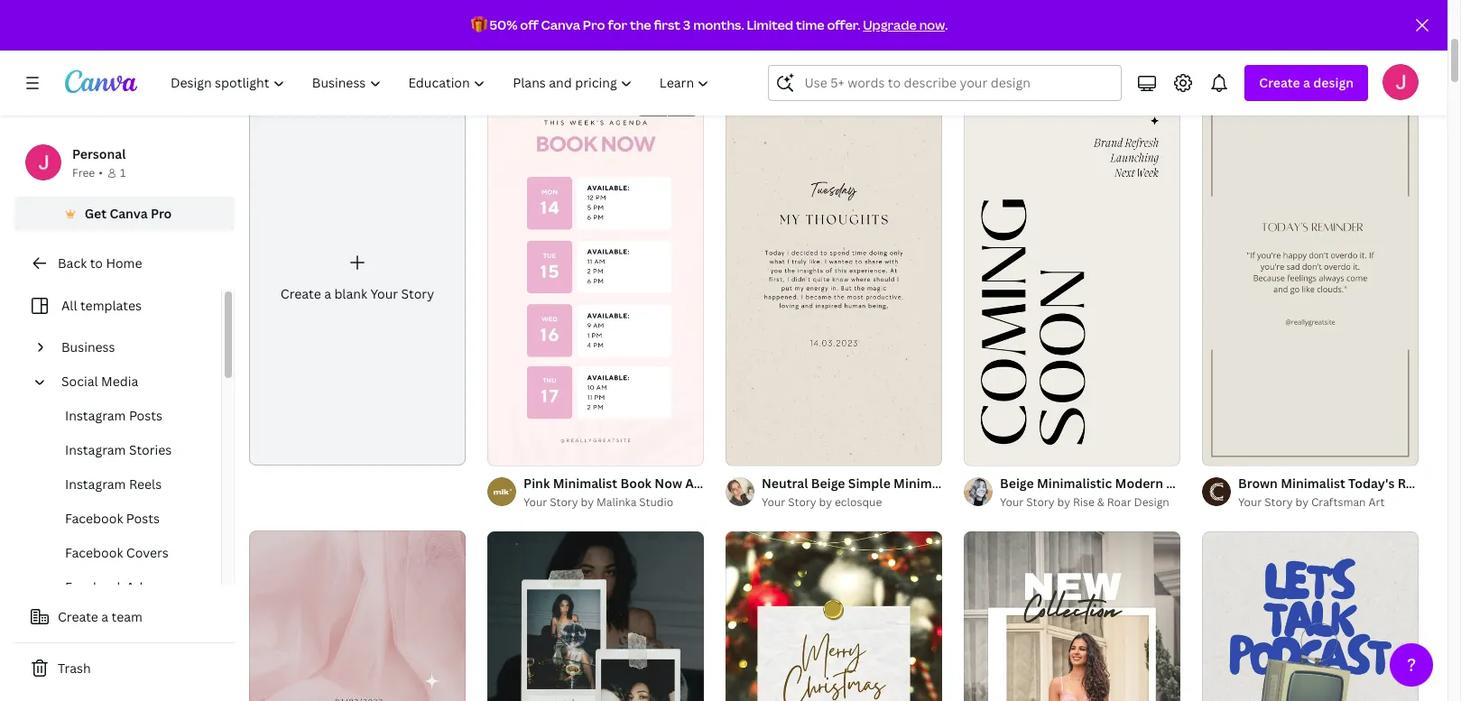Task type: describe. For each thing, give the bounding box(es) containing it.
your for your story by rise & roar design
[[1000, 494, 1024, 510]]

team
[[112, 608, 143, 626]]

create a blank your story
[[281, 286, 434, 303]]

create a design
[[1260, 74, 1354, 91]]

your inside 'link'
[[370, 286, 398, 303]]

trash
[[58, 660, 91, 677]]

now
[[920, 16, 945, 33]]

create a blank your story link
[[249, 80, 466, 465]]

covers
[[126, 544, 169, 561]]

create a team
[[58, 608, 143, 626]]

posts for facebook posts
[[126, 510, 160, 527]]

time
[[796, 16, 825, 33]]

free
[[72, 165, 95, 181]]

story for your story by craftsman art
[[1265, 494, 1293, 510]]

neutral beige simple minimalist plain text block instagram story image
[[726, 80, 942, 465]]

templates for 268,425 templates
[[300, 39, 361, 56]]

&
[[1098, 494, 1105, 510]]

facebook ads
[[65, 579, 149, 596]]

instagram stories link
[[29, 433, 221, 468]]

3
[[683, 16, 691, 33]]

your story by malinka studio
[[524, 494, 674, 510]]

1 horizontal spatial pro
[[583, 16, 605, 33]]

james peterson image
[[1383, 64, 1419, 100]]

your story by rise & roar design
[[1000, 494, 1170, 510]]

your story by eclosque
[[762, 494, 882, 510]]

50%
[[490, 16, 518, 33]]

roar
[[1107, 494, 1132, 510]]

Search search field
[[805, 66, 1111, 100]]

a for blank
[[324, 286, 331, 303]]

your story by eclosque link
[[762, 493, 942, 512]]

create for create a blank your story
[[281, 286, 321, 303]]

to
[[90, 255, 103, 272]]

back
[[58, 255, 87, 272]]

pink minimalist book now availability nail salon instagram story image
[[487, 80, 704, 465]]

story inside create a blank your story element
[[401, 286, 434, 303]]

fashion new collection instagram story image
[[964, 531, 1181, 701]]

off
[[520, 16, 539, 33]]

your story by craftsman art
[[1238, 494, 1385, 510]]

create a team button
[[14, 599, 235, 635]]

instagram posts link
[[29, 399, 221, 433]]

upgrade now button
[[863, 16, 945, 33]]

for
[[608, 16, 627, 33]]

get canva pro
[[85, 205, 172, 222]]

back to home
[[58, 255, 142, 272]]

story for your story by malinka studio
[[550, 494, 578, 510]]

photo collage polaroid film frame vintage lifestyle aesthetic feminine instagram story template image
[[487, 531, 704, 701]]

create a design button
[[1245, 65, 1368, 101]]

craftsman
[[1312, 494, 1366, 510]]

get
[[85, 205, 107, 222]]

social media link
[[54, 365, 210, 399]]

the
[[630, 16, 651, 33]]

design
[[1134, 494, 1170, 510]]

by for craftsman
[[1296, 494, 1309, 510]]

free •
[[72, 165, 103, 181]]

your story by malinka studio link
[[524, 493, 704, 512]]

art
[[1369, 494, 1385, 510]]

reels
[[129, 476, 162, 493]]

instagram reels
[[65, 476, 162, 493]]

create for create a design
[[1260, 74, 1300, 91]]

facebook for facebook ads
[[65, 579, 123, 596]]

your for your story by malinka studio
[[524, 494, 547, 510]]

all templates
[[61, 297, 142, 314]]

instagram for instagram stories
[[65, 441, 126, 459]]

•
[[99, 165, 103, 181]]

facebook posts
[[65, 510, 160, 527]]

🎁 50% off canva pro for the first 3 months. limited time offer. upgrade now .
[[471, 16, 948, 33]]



Task type: locate. For each thing, give the bounding box(es) containing it.
facebook inside facebook ads link
[[65, 579, 123, 596]]

a left design
[[1303, 74, 1311, 91]]

facebook covers
[[65, 544, 169, 561]]

pro inside button
[[151, 205, 172, 222]]

top level navigation element
[[159, 65, 725, 101]]

by left the eclosque
[[819, 494, 832, 510]]

2 vertical spatial a
[[101, 608, 108, 626]]

by for rise
[[1058, 494, 1071, 510]]

instagram posts
[[65, 407, 162, 424]]

instagram for instagram reels
[[65, 476, 126, 493]]

4 by from the left
[[1296, 494, 1309, 510]]

instagram
[[65, 407, 126, 424], [65, 441, 126, 459], [65, 476, 126, 493]]

create for create a team
[[58, 608, 98, 626]]

months.
[[693, 16, 744, 33]]

canva
[[541, 16, 580, 33], [110, 205, 148, 222]]

instagram up facebook posts
[[65, 476, 126, 493]]

your left rise
[[1000, 494, 1024, 510]]

all templates link
[[25, 289, 210, 323]]

brown minimalist today's reminder quote instagram story image
[[1202, 80, 1419, 465]]

facebook down instagram reels
[[65, 510, 123, 527]]

your right blank
[[370, 286, 398, 303]]

story right blank
[[401, 286, 434, 303]]

1 horizontal spatial create
[[281, 286, 321, 303]]

facebook inside facebook posts 'link'
[[65, 510, 123, 527]]

2 horizontal spatial create
[[1260, 74, 1300, 91]]

1 by from the left
[[581, 494, 594, 510]]

facebook ads link
[[29, 570, 221, 605]]

1 facebook from the top
[[65, 510, 123, 527]]

pro up back to home link
[[151, 205, 172, 222]]

pro
[[583, 16, 605, 33], [151, 205, 172, 222]]

2 horizontal spatial a
[[1303, 74, 1311, 91]]

2 vertical spatial facebook
[[65, 579, 123, 596]]

home
[[106, 255, 142, 272]]

0 horizontal spatial create
[[58, 608, 98, 626]]

instagram reels link
[[29, 468, 221, 502]]

create inside dropdown button
[[1260, 74, 1300, 91]]

facebook
[[65, 510, 123, 527], [65, 544, 123, 561], [65, 579, 123, 596]]

upgrade
[[863, 16, 917, 33]]

1 vertical spatial pro
[[151, 205, 172, 222]]

2 vertical spatial create
[[58, 608, 98, 626]]

media
[[101, 373, 138, 390]]

by inside "link"
[[581, 494, 594, 510]]

your story by craftsman art link
[[1238, 493, 1419, 512]]

story left craftsman
[[1265, 494, 1293, 510]]

templates right all
[[80, 297, 142, 314]]

instagram down social media
[[65, 407, 126, 424]]

a for design
[[1303, 74, 1311, 91]]

create
[[1260, 74, 1300, 91], [281, 286, 321, 303], [58, 608, 98, 626]]

0 horizontal spatial pro
[[151, 205, 172, 222]]

3 facebook from the top
[[65, 579, 123, 596]]

your
[[370, 286, 398, 303], [524, 494, 547, 510], [762, 494, 786, 510], [1000, 494, 1024, 510], [1238, 494, 1262, 510]]

None search field
[[769, 65, 1122, 101]]

0 vertical spatial templates
[[300, 39, 361, 56]]

studio
[[639, 494, 674, 510]]

facebook up facebook ads
[[65, 544, 123, 561]]

by left malinka
[[581, 494, 594, 510]]

2 by from the left
[[819, 494, 832, 510]]

rise
[[1073, 494, 1095, 510]]

instagram for instagram posts
[[65, 407, 126, 424]]

0 vertical spatial canva
[[541, 16, 580, 33]]

canva right off
[[541, 16, 580, 33]]

pink abstract minimalist coming soon instagram story image
[[249, 530, 466, 701]]

story inside "your story by craftsman art" link
[[1265, 494, 1293, 510]]

2 facebook from the top
[[65, 544, 123, 561]]

268,425 templates
[[249, 39, 361, 56]]

story inside your story by rise & roar design link
[[1027, 494, 1055, 510]]

posts up the stories
[[129, 407, 162, 424]]

stories
[[129, 441, 172, 459]]

templates for all templates
[[80, 297, 142, 314]]

1 vertical spatial canva
[[110, 205, 148, 222]]

story for your story by eclosque
[[788, 494, 817, 510]]

0 vertical spatial create
[[1260, 74, 1300, 91]]

facebook for facebook posts
[[65, 510, 123, 527]]

a inside 'link'
[[324, 286, 331, 303]]

0 horizontal spatial templates
[[80, 297, 142, 314]]

a inside button
[[101, 608, 108, 626]]

0 vertical spatial posts
[[129, 407, 162, 424]]

create down facebook ads
[[58, 608, 98, 626]]

.
[[945, 16, 948, 33]]

0 horizontal spatial canva
[[110, 205, 148, 222]]

2 vertical spatial instagram
[[65, 476, 126, 493]]

1 vertical spatial templates
[[80, 297, 142, 314]]

0 vertical spatial instagram
[[65, 407, 126, 424]]

1 instagram from the top
[[65, 407, 126, 424]]

🎁
[[471, 16, 487, 33]]

limited
[[747, 16, 794, 33]]

first
[[654, 16, 681, 33]]

offer.
[[827, 16, 861, 33]]

beige minimalistic modern coming soon launch instagram story image
[[964, 80, 1181, 465]]

3 instagram from the top
[[65, 476, 126, 493]]

templates
[[300, 39, 361, 56], [80, 297, 142, 314]]

story left rise
[[1027, 494, 1055, 510]]

1 vertical spatial create
[[281, 286, 321, 303]]

story inside your story by malinka studio "link"
[[550, 494, 578, 510]]

1 vertical spatial instagram
[[65, 441, 126, 459]]

facebook for facebook covers
[[65, 544, 123, 561]]

business
[[61, 339, 115, 356]]

a left blank
[[324, 286, 331, 303]]

social media
[[61, 373, 138, 390]]

eclosque
[[835, 494, 882, 510]]

by for malinka
[[581, 494, 594, 510]]

your left craftsman
[[1238, 494, 1262, 510]]

all
[[61, 297, 77, 314]]

2 instagram from the top
[[65, 441, 126, 459]]

your story by rise & roar design link
[[1000, 493, 1181, 512]]

by left craftsman
[[1296, 494, 1309, 510]]

instagram up instagram reels
[[65, 441, 126, 459]]

create left design
[[1260, 74, 1300, 91]]

instagram stories
[[65, 441, 172, 459]]

get canva pro button
[[14, 197, 235, 231]]

ads
[[126, 579, 149, 596]]

0 horizontal spatial a
[[101, 608, 108, 626]]

268,425
[[249, 39, 297, 56]]

create left blank
[[281, 286, 321, 303]]

your left malinka
[[524, 494, 547, 510]]

a inside dropdown button
[[1303, 74, 1311, 91]]

facebook inside facebook covers link
[[65, 544, 123, 561]]

story left malinka
[[550, 494, 578, 510]]

story inside your story by eclosque link
[[788, 494, 817, 510]]

facebook posts link
[[29, 502, 221, 536]]

posts inside 'link'
[[126, 510, 160, 527]]

story for your story by rise & roar design
[[1027, 494, 1055, 510]]

create inside button
[[58, 608, 98, 626]]

by for eclosque
[[819, 494, 832, 510]]

1 vertical spatial a
[[324, 286, 331, 303]]

by left rise
[[1058, 494, 1071, 510]]

business link
[[54, 330, 210, 365]]

by
[[581, 494, 594, 510], [819, 494, 832, 510], [1058, 494, 1071, 510], [1296, 494, 1309, 510]]

posts down reels
[[126, 510, 160, 527]]

0 vertical spatial a
[[1303, 74, 1311, 91]]

trash link
[[14, 651, 235, 687]]

1 horizontal spatial a
[[324, 286, 331, 303]]

story left the eclosque
[[788, 494, 817, 510]]

3 by from the left
[[1058, 494, 1071, 510]]

malinka
[[597, 494, 637, 510]]

facebook covers link
[[29, 536, 221, 570]]

your for your story by craftsman art
[[1238, 494, 1262, 510]]

canva inside get canva pro button
[[110, 205, 148, 222]]

create inside 'link'
[[281, 286, 321, 303]]

facebook up create a team
[[65, 579, 123, 596]]

personal
[[72, 145, 126, 162]]

1 horizontal spatial canva
[[541, 16, 580, 33]]

0 vertical spatial pro
[[583, 16, 605, 33]]

story
[[401, 286, 434, 303], [550, 494, 578, 510], [788, 494, 817, 510], [1027, 494, 1055, 510], [1265, 494, 1293, 510]]

social
[[61, 373, 98, 390]]

back to home link
[[14, 246, 235, 282]]

posts
[[129, 407, 162, 424], [126, 510, 160, 527]]

templates right 268,425
[[300, 39, 361, 56]]

0 vertical spatial facebook
[[65, 510, 123, 527]]

your left the eclosque
[[762, 494, 786, 510]]

1 horizontal spatial templates
[[300, 39, 361, 56]]

create a blank your story element
[[249, 80, 466, 465]]

a for team
[[101, 608, 108, 626]]

posts for instagram posts
[[129, 407, 162, 424]]

gold classy and elegant merry christmas instagram story image
[[726, 531, 942, 701]]

1
[[120, 165, 126, 181]]

your for your story by eclosque
[[762, 494, 786, 510]]

blank
[[334, 286, 367, 303]]

canva right get
[[110, 205, 148, 222]]

a left 'team'
[[101, 608, 108, 626]]

design
[[1314, 74, 1354, 91]]

1 vertical spatial facebook
[[65, 544, 123, 561]]

1 vertical spatial posts
[[126, 510, 160, 527]]

pro left for on the left top of page
[[583, 16, 605, 33]]

a
[[1303, 74, 1311, 91], [324, 286, 331, 303], [101, 608, 108, 626]]

your inside "link"
[[524, 494, 547, 510]]



Task type: vqa. For each thing, say whether or not it's contained in the screenshot.
Craftsman
yes



